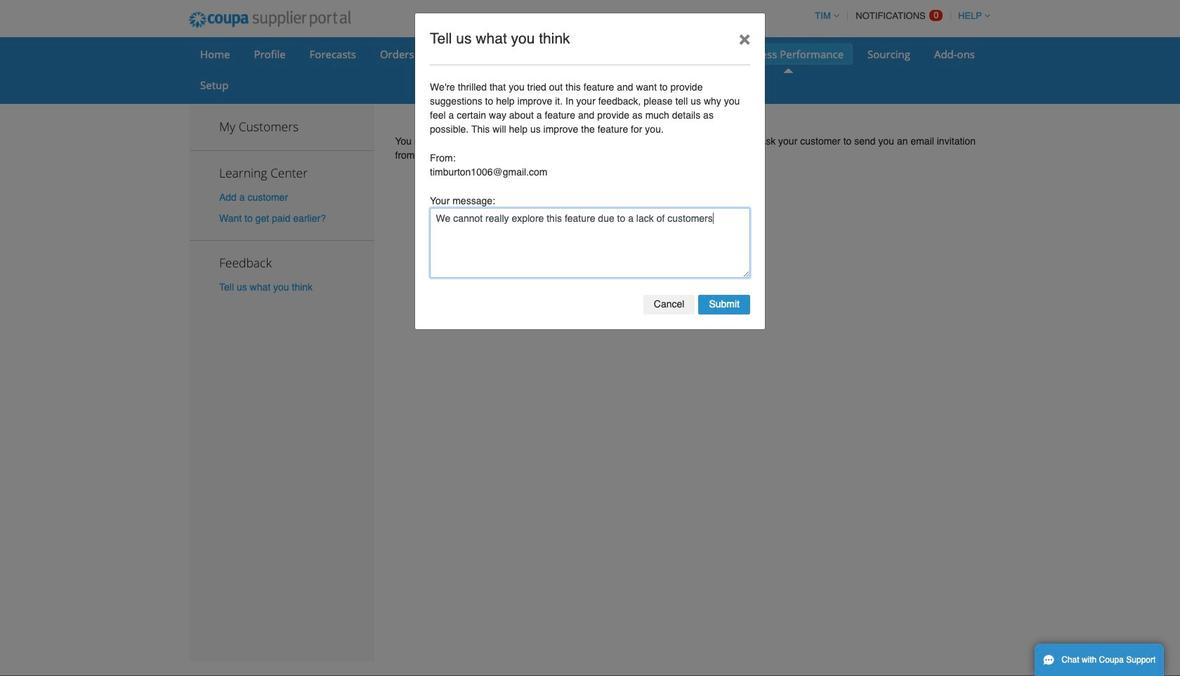 Task type: vqa. For each thing, say whether or not it's contained in the screenshot.
DIALOG
yes



Task type: locate. For each thing, give the bounding box(es) containing it.
coupa supplier portal image
[[179, 2, 360, 37]]

None text field
[[430, 208, 750, 278]]

dialog
[[415, 12, 766, 330]]



